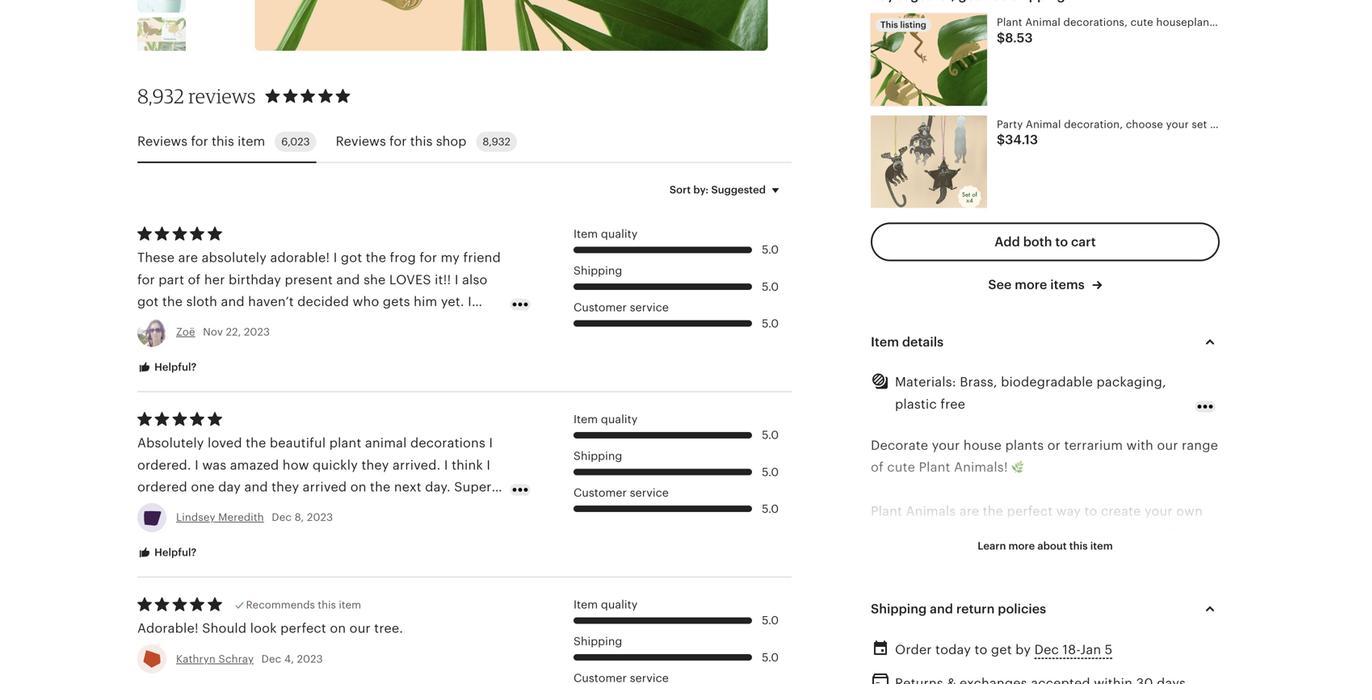 Task type: vqa. For each thing, say whether or not it's contained in the screenshot.
a to the bottom
yes



Task type: locate. For each thing, give the bounding box(es) containing it.
0 horizontal spatial in
[[945, 526, 956, 541]]

lovers
[[1089, 658, 1127, 673]]

2023 for dec 8, 2023
[[307, 512, 333, 524]]

2 customer from the top
[[574, 487, 627, 499]]

plant up 8.53
[[997, 16, 1023, 28]]

animal down 18- at the bottom of the page
[[1044, 658, 1085, 673]]

or right fillers
[[988, 680, 1001, 684]]

so
[[357, 339, 373, 353]]

2 customer service from the top
[[574, 487, 669, 499]]

this
[[881, 20, 898, 30]]

1 helpful? from the top
[[152, 361, 197, 373]]

the down who
[[356, 317, 376, 331]]

got up who
[[341, 251, 362, 265]]

loves
[[389, 273, 431, 287]]

1 vertical spatial plant
[[919, 460, 951, 475]]

to inside plant animals are the perfect way to create your own mini jungle in your houseplants. you can stand them in your plant pot or terrarium, slide them onto a leaf or gently fold their hands so they swing, climb, perch, or hug your favourite plants.
[[1085, 504, 1098, 519]]

0 vertical spatial thank
[[177, 361, 215, 375]]

1 service from the top
[[630, 301, 669, 314]]

0 horizontal spatial them
[[1080, 548, 1112, 563]]

them down you at the right bottom
[[1080, 548, 1112, 563]]

0 vertical spatial service
[[630, 301, 669, 314]]

shipping for zoë nov 22, 2023
[[574, 264, 622, 277]]

to left the cart at the right top of the page
[[1056, 235, 1068, 249]]

1 item quality from the top
[[574, 227, 638, 240]]

1 horizontal spatial so
[[1017, 570, 1031, 585]]

0 vertical spatial so
[[258, 502, 273, 517]]

0 vertical spatial a
[[1148, 548, 1156, 563]]

to
[[1056, 235, 1068, 249], [1085, 504, 1098, 519], [975, 643, 988, 658]]

recommends
[[246, 599, 315, 611]]

or right 'plants'
[[1048, 438, 1061, 453]]

one
[[191, 480, 215, 495]]

house
[[964, 438, 1002, 453]]

add both to cart button
[[871, 222, 1220, 261]]

our left tree.
[[350, 622, 371, 636]]

their
[[942, 570, 972, 585]]

1 horizontal spatial are
[[281, 317, 301, 331]]

on down 'recommends this item' in the left bottom of the page
[[330, 622, 346, 636]]

0 vertical spatial helpful?
[[152, 361, 197, 373]]

2 $ from the top
[[997, 133, 1005, 147]]

service for absolutely loved the beautiful plant animal decorations i ordered.  i was amazed how quickly they arrived. i think i ordered one day and they arrived on the next day. super service. thank you so much.
[[630, 487, 669, 499]]

1 vertical spatial got
[[137, 295, 159, 309]]

plant animal decorations, cute houseplant gifts! $ 8.53
[[997, 16, 1243, 45]]

to inside button
[[1056, 235, 1068, 249]]

0 vertical spatial customer service
[[574, 301, 669, 314]]

0 horizontal spatial plant
[[871, 504, 903, 519]]

beautiful
[[270, 436, 326, 451]]

0 horizontal spatial so
[[258, 502, 273, 517]]

loved
[[208, 436, 242, 451]]

1 reviews from the left
[[137, 134, 188, 149]]

4 5.0 from the top
[[762, 429, 779, 442]]

the up amazed
[[246, 436, 266, 451]]

a left leaf
[[1148, 548, 1156, 563]]

2 animal from the top
[[1026, 118, 1061, 130]]

to for order today to get by dec 18-jan 5
[[975, 643, 988, 658]]

got up might
[[137, 295, 159, 309]]

animals!
[[954, 460, 1008, 475]]

1 vertical spatial to
[[1085, 504, 1098, 519]]

item quality for absolutely loved the beautiful plant animal decorations i ordered.  i was amazed how quickly they arrived. i think i ordered one day and they arrived on the next day. super service. thank you so much.
[[574, 413, 638, 426]]

item quality for these are absolutely adorable! i got the frog for my friend for part of her birthday present and she loves it!! i also got the sloth and haven't decided who gets him yet. i might keep him!! they are just like the description and totally exceeded my expectations. so cute! i want all of them! thank you.
[[574, 227, 638, 240]]

1 horizontal spatial to
[[1056, 235, 1068, 249]]

more inside dropdown button
[[1009, 540, 1035, 552]]

cute inside decorate your house plants or terrarium with our range of cute plant animals! 🌿
[[887, 460, 916, 475]]

2 vertical spatial to
[[975, 643, 988, 658]]

0 horizontal spatial perfect
[[281, 622, 326, 636]]

1 horizontal spatial perfect
[[884, 636, 930, 651]]

they down how
[[272, 480, 299, 495]]

1 vertical spatial 8,932
[[483, 136, 511, 148]]

animal inside plant animal decorations, cute houseplant gifts! $ 8.53
[[1026, 16, 1061, 28]]

stocking
[[892, 680, 946, 684]]

0 horizontal spatial my
[[246, 339, 264, 353]]

on
[[350, 480, 367, 495], [330, 622, 346, 636]]

zoë
[[176, 326, 195, 338]]

animal for 34.13
[[1026, 118, 1061, 130]]

0 horizontal spatial reviews
[[137, 134, 188, 149]]

2 reviews from the left
[[336, 134, 386, 149]]

this inside dropdown button
[[1070, 540, 1088, 552]]

to left get
[[975, 643, 988, 658]]

kathryn schray link
[[176, 653, 254, 665]]

2 vertical spatial are
[[960, 504, 980, 519]]

reviews for this shop
[[336, 134, 467, 149]]

1 horizontal spatial our
[[1157, 438, 1179, 453]]

my up "it!!"
[[441, 251, 460, 265]]

$ down party
[[997, 133, 1005, 147]]

reviews for reviews for this item
[[137, 134, 188, 149]]

houseplant up fillers
[[942, 658, 1013, 673]]

to up you at the right bottom
[[1085, 504, 1098, 519]]

your down fold
[[899, 592, 927, 607]]

reviews down 8,932 reviews
[[137, 134, 188, 149]]

gardeners,
[[871, 658, 939, 673]]

your up the pot
[[960, 526, 988, 541]]

1 vertical spatial a
[[1100, 680, 1107, 684]]

1 vertical spatial item quality
[[574, 413, 638, 426]]

way
[[1057, 504, 1081, 519]]

perfect up the houseplants.
[[1007, 504, 1053, 519]]

2023 right 22,
[[244, 326, 270, 338]]

3 quality from the top
[[601, 598, 638, 611]]

of down "decorate" at the right bottom of page
[[871, 460, 884, 475]]

1 vertical spatial $
[[997, 133, 1005, 147]]

1 horizontal spatial my
[[441, 251, 460, 265]]

reviews for reviews for this shop
[[336, 134, 386, 149]]

0 vertical spatial got
[[341, 251, 362, 265]]

plant animal decorations cute houseplant gifts image 9 image
[[137, 18, 186, 66]]

plant inside plant animals are the perfect way to create your own mini jungle in your houseplants. you can stand them in your plant pot or terrarium, slide them onto a leaf or gently fold their hands so they swing, climb, perch, or hug your favourite plants.
[[903, 548, 935, 563]]

customer service
[[574, 301, 669, 314], [574, 487, 669, 499]]

1 vertical spatial 2023
[[307, 512, 333, 524]]

item left 6,023
[[238, 134, 265, 149]]

0 vertical spatial customer
[[574, 301, 627, 314]]

0 horizontal spatial christmas
[[1111, 680, 1174, 684]]

this right the about
[[1070, 540, 1088, 552]]

1 horizontal spatial item
[[339, 599, 361, 611]]

and left "return"
[[930, 602, 953, 617]]

helpful? down totally
[[152, 361, 197, 373]]

quality for absolutely loved the beautiful plant animal decorations i ordered.  i was amazed how quickly they arrived. i think i ordered one day and they arrived on the next day. super service. thank you so much.
[[601, 413, 638, 426]]

service
[[630, 301, 669, 314], [630, 487, 669, 499]]

0 horizontal spatial item
[[238, 134, 265, 149]]

for down gardeners,
[[871, 680, 889, 684]]

cute down "decorate" at the right bottom of page
[[887, 460, 916, 475]]

tab list
[[137, 122, 792, 163]]

animal inside party animal decoration, choose your set of 4, silver christmas orname $ 34.13
[[1026, 118, 1061, 130]]

our right with
[[1157, 438, 1179, 453]]

animal for 8.53
[[1026, 16, 1061, 28]]

customer for these are absolutely adorable! i got the frog for my friend for part of her birthday present and she loves it!! i also got the sloth and haven't decided who gets him yet. i might keep him!! they are just like the description and totally exceeded my expectations. so cute! i want all of them! thank you.
[[574, 301, 627, 314]]

hands
[[975, 570, 1013, 585]]

your left house
[[932, 438, 960, 453]]

$
[[997, 31, 1005, 45], [997, 133, 1005, 147]]

for
[[191, 134, 208, 149], [390, 134, 407, 149], [420, 251, 437, 265], [137, 273, 155, 287], [1021, 636, 1038, 651], [871, 680, 889, 684], [1005, 680, 1023, 684]]

and down amazed
[[244, 480, 268, 495]]

of
[[1210, 118, 1221, 130], [188, 273, 201, 287], [472, 339, 485, 353], [871, 460, 884, 475]]

day.
[[425, 480, 451, 495]]

1 vertical spatial our
[[350, 622, 371, 636]]

on inside absolutely loved the beautiful plant animal decorations i ordered.  i was amazed how quickly they arrived. i think i ordered one day and they arrived on the next day. super service. thank you so much.
[[350, 480, 367, 495]]

2 vertical spatial item quality
[[574, 598, 638, 611]]

0 vertical spatial plant
[[329, 436, 362, 451]]

so inside plant animals are the perfect way to create your own mini jungle in your houseplants. you can stand them in your plant pot or terrarium, slide them onto a leaf or gently fold their hands so they swing, climb, perch, or hug your favourite plants.
[[1017, 570, 1031, 585]]

my down they
[[246, 339, 264, 353]]

0 vertical spatial my
[[441, 251, 460, 265]]

1 vertical spatial cute
[[887, 460, 916, 475]]

thank down "exceeded"
[[177, 361, 215, 375]]

2 vertical spatial plant
[[871, 504, 903, 519]]

more for see
[[1015, 277, 1048, 292]]

perfect inside a perfect botanical gift for any plant-obsessed, indoor gardeners, houseplant and animal lovers alike! perfect for stocking fillers or for sliding into a christmas card!
[[884, 636, 930, 651]]

yet.
[[441, 295, 464, 309]]

climb,
[[1111, 570, 1150, 585]]

helpful? button for these are absolutely adorable! i got the frog for my friend for part of her birthday present and she loves it!! i also got the sloth and haven't decided who gets him yet. i might keep him!! they are just like the description and totally exceeded my expectations. so cute! i want all of them! thank you.
[[125, 353, 209, 383]]

animal inside absolutely loved the beautiful plant animal decorations i ordered.  i was amazed how quickly they arrived. i think i ordered one day and they arrived on the next day. super service. thank you so much.
[[365, 436, 407, 451]]

for right gift
[[1021, 636, 1038, 651]]

1 vertical spatial houseplant
[[942, 658, 1013, 673]]

obsessed,
[[1104, 636, 1168, 651]]

1 horizontal spatial plant
[[919, 460, 951, 475]]

1 horizontal spatial a
[[1148, 548, 1156, 563]]

1 horizontal spatial christmas
[[1266, 118, 1318, 130]]

stand
[[1129, 526, 1164, 541]]

0 vertical spatial they
[[362, 458, 389, 473]]

shipping
[[574, 264, 622, 277], [574, 450, 622, 463], [871, 602, 927, 617], [574, 635, 622, 648]]

thank down one
[[190, 502, 228, 517]]

animals
[[906, 504, 956, 519]]

them
[[1168, 526, 1200, 541], [1080, 548, 1112, 563]]

on down quickly
[[350, 480, 367, 495]]

1 vertical spatial helpful?
[[152, 546, 197, 559]]

2 service from the top
[[630, 487, 669, 499]]

animal up 8.53
[[1026, 16, 1061, 28]]

perfect up gardeners,
[[884, 636, 930, 651]]

8,932
[[137, 84, 184, 108], [483, 136, 511, 148]]

decorate
[[871, 438, 929, 453]]

1 vertical spatial thank
[[190, 502, 228, 517]]

they down slide in the right of the page
[[1035, 570, 1063, 585]]

gift
[[995, 636, 1017, 651]]

totally
[[137, 339, 177, 353]]

this listing
[[881, 20, 927, 30]]

cute right decorations,
[[1131, 16, 1154, 28]]

2 helpful? from the top
[[152, 546, 197, 559]]

0 horizontal spatial are
[[178, 251, 198, 265]]

so
[[258, 502, 273, 517], [1017, 570, 1031, 585]]

dec left 8,
[[272, 512, 292, 524]]

2 in from the left
[[1204, 526, 1215, 541]]

1 quality from the top
[[601, 227, 638, 240]]

helpful? button down the service.
[[125, 538, 209, 568]]

thank inside absolutely loved the beautiful plant animal decorations i ordered.  i was amazed how quickly they arrived. i think i ordered one day and they arrived on the next day. super service. thank you so much.
[[190, 502, 228, 517]]

0 horizontal spatial on
[[330, 622, 346, 636]]

0 vertical spatial our
[[1157, 438, 1179, 453]]

1 vertical spatial quality
[[601, 413, 638, 426]]

0 horizontal spatial animal
[[365, 436, 407, 451]]

18-
[[1063, 643, 1081, 658]]

1 vertical spatial customer service
[[574, 487, 669, 499]]

1 horizontal spatial on
[[350, 480, 367, 495]]

or
[[1048, 438, 1061, 453], [963, 548, 977, 563], [1186, 548, 1199, 563], [1197, 570, 1210, 585], [988, 680, 1001, 684]]

houseplant inside plant animal decorations, cute houseplant gifts! $ 8.53
[[1157, 16, 1214, 28]]

1 helpful? button from the top
[[125, 353, 209, 383]]

0 horizontal spatial cute
[[887, 460, 916, 475]]

2 item quality from the top
[[574, 413, 638, 426]]

4,
[[1224, 118, 1234, 130], [284, 653, 294, 665]]

own
[[1177, 504, 1203, 519]]

our inside decorate your house plants or terrarium with our range of cute plant animals! 🌿
[[1157, 438, 1179, 453]]

houseplant inside a perfect botanical gift for any plant-obsessed, indoor gardeners, houseplant and animal lovers alike! perfect for stocking fillers or for sliding into a christmas card!
[[942, 658, 1013, 673]]

decorations
[[410, 436, 486, 451]]

1 customer from the top
[[574, 301, 627, 314]]

ordered.
[[137, 458, 191, 473]]

a down lovers in the bottom right of the page
[[1100, 680, 1107, 684]]

0 vertical spatial houseplant
[[1157, 16, 1214, 28]]

1 animal from the top
[[1026, 16, 1061, 28]]

so inside absolutely loved the beautiful plant animal decorations i ordered.  i was amazed how quickly they arrived. i think i ordered one day and they arrived on the next day. super service. thank you so much.
[[258, 502, 273, 517]]

lindsey
[[176, 512, 215, 524]]

animal up arrived.
[[365, 436, 407, 451]]

0 horizontal spatial houseplant
[[942, 658, 1013, 673]]

houseplant left gifts!
[[1157, 16, 1214, 28]]

christmas right silver
[[1266, 118, 1318, 130]]

favourite
[[931, 592, 987, 607]]

jan
[[1081, 643, 1102, 658]]

helpful? down lindsey
[[152, 546, 197, 559]]

in right stand
[[1204, 526, 1215, 541]]

gifts!
[[1217, 16, 1243, 28]]

customer service for these are absolutely adorable! i got the frog for my friend for part of her birthday present and she loves it!! i also got the sloth and haven't decided who gets him yet. i might keep him!! they are just like the description and totally exceeded my expectations. so cute! i want all of them! thank you.
[[574, 301, 669, 314]]

8,
[[295, 512, 304, 524]]

plant for animal
[[997, 16, 1023, 28]]

2 helpful? button from the top
[[125, 538, 209, 568]]

christmas down alike! in the right of the page
[[1111, 680, 1174, 684]]

decorations,
[[1064, 16, 1128, 28]]

shipping for lindsey meredith dec 8, 2023
[[574, 450, 622, 463]]

1 vertical spatial they
[[272, 480, 299, 495]]

was
[[202, 458, 226, 473]]

today
[[936, 643, 971, 658]]

about
[[1038, 540, 1067, 552]]

reviews right 6,023
[[336, 134, 386, 149]]

plant inside plant animal decorations, cute houseplant gifts! $ 8.53
[[997, 16, 1023, 28]]

1 horizontal spatial got
[[341, 251, 362, 265]]

2023 for dec 4, 2023
[[297, 653, 323, 665]]

2 horizontal spatial plant
[[997, 16, 1023, 28]]

1 vertical spatial service
[[630, 487, 669, 499]]

0 vertical spatial item
[[238, 134, 265, 149]]

sort
[[670, 184, 691, 196]]

2 horizontal spatial are
[[960, 504, 980, 519]]

plant up quickly
[[329, 436, 362, 451]]

how
[[283, 458, 309, 473]]

item inside dropdown button
[[871, 335, 899, 350]]

4, left silver
[[1224, 118, 1234, 130]]

1 horizontal spatial houseplant
[[1157, 16, 1214, 28]]

0 horizontal spatial 8,932
[[137, 84, 184, 108]]

quality
[[601, 227, 638, 240], [601, 413, 638, 426], [601, 598, 638, 611]]

cart
[[1071, 235, 1096, 249]]

1 vertical spatial helpful? button
[[125, 538, 209, 568]]

are left just
[[281, 317, 301, 331]]

8,932 for 8,932 reviews
[[137, 84, 184, 108]]

to for add both to cart
[[1056, 235, 1068, 249]]

plant down "decorate" at the right bottom of page
[[919, 460, 951, 475]]

item right recommends
[[339, 599, 361, 611]]

1 vertical spatial 4,
[[284, 653, 294, 665]]

cute inside plant animal decorations, cute houseplant gifts! $ 8.53
[[1131, 16, 1154, 28]]

a inside a perfect botanical gift for any plant-obsessed, indoor gardeners, houseplant and animal lovers alike! perfect for stocking fillers or for sliding into a christmas card!
[[1100, 680, 1107, 684]]

1 vertical spatial item
[[1091, 540, 1113, 552]]

in up the pot
[[945, 526, 956, 541]]

of inside party animal decoration, choose your set of 4, silver christmas orname $ 34.13
[[1210, 118, 1221, 130]]

2 horizontal spatial to
[[1085, 504, 1098, 519]]

zoë nov 22, 2023
[[176, 326, 270, 338]]

the down part
[[162, 295, 183, 309]]

2 vertical spatial item
[[339, 599, 361, 611]]

your
[[1166, 118, 1189, 130], [932, 438, 960, 453], [1145, 504, 1173, 519], [960, 526, 988, 541], [871, 548, 899, 563], [899, 592, 927, 607]]

they inside plant animals are the perfect way to create your own mini jungle in your houseplants. you can stand them in your plant pot or terrarium, slide them onto a leaf or gently fold their hands so they swing, climb, perch, or hug your favourite plants.
[[1035, 570, 1063, 585]]

your left set
[[1166, 118, 1189, 130]]

learn more about this item button
[[966, 532, 1125, 561]]

$ right plant animal decorations, cute houseplant gifts! image at the top of page
[[997, 31, 1005, 45]]

plant down jungle
[[903, 548, 935, 563]]

decoration,
[[1064, 118, 1123, 130]]

2023 right 8,
[[307, 512, 333, 524]]

plant animal decorations, cute houseplant gifts! image
[[871, 13, 987, 106]]

so right you
[[258, 502, 273, 517]]

super
[[454, 480, 492, 495]]

2 horizontal spatial item
[[1091, 540, 1113, 552]]

8,932 down plant animal decorations cute houseplant gifts image 9
[[137, 84, 184, 108]]

1 horizontal spatial in
[[1204, 526, 1215, 541]]

1 horizontal spatial 4,
[[1224, 118, 1234, 130]]

helpful?
[[152, 361, 197, 373], [152, 546, 197, 559]]

animal up the '34.13'
[[1026, 118, 1061, 130]]

of right set
[[1210, 118, 1221, 130]]

1 vertical spatial customer
[[574, 487, 627, 499]]

item inside learn more about this item dropdown button
[[1091, 540, 1113, 552]]

keep
[[178, 317, 208, 331]]

8,932 right shop
[[483, 136, 511, 148]]

create
[[1101, 504, 1141, 519]]

the up learn
[[983, 504, 1004, 519]]

1 $ from the top
[[997, 31, 1005, 45]]

you
[[1076, 526, 1099, 541]]

2 quality from the top
[[601, 413, 638, 426]]

customer
[[574, 301, 627, 314], [574, 487, 627, 499]]

the left next
[[370, 480, 391, 495]]

details
[[902, 335, 944, 350]]

and down the by
[[1016, 658, 1040, 673]]

0 vertical spatial on
[[350, 480, 367, 495]]

0 vertical spatial 4,
[[1224, 118, 1234, 130]]

1 customer service from the top
[[574, 301, 669, 314]]

dec
[[272, 512, 292, 524], [1035, 643, 1059, 658], [262, 653, 281, 665]]

1 vertical spatial so
[[1017, 570, 1031, 585]]

1 horizontal spatial cute
[[1131, 16, 1154, 28]]

set
[[1192, 118, 1208, 130]]

of left the her
[[188, 273, 201, 287]]

2 vertical spatial quality
[[601, 598, 638, 611]]

1 horizontal spatial them
[[1168, 526, 1200, 541]]

i left want
[[413, 339, 417, 353]]

her
[[204, 273, 225, 287]]

1 horizontal spatial animal
[[1044, 658, 1085, 673]]

0 horizontal spatial to
[[975, 643, 988, 658]]

this
[[212, 134, 234, 149], [410, 134, 433, 149], [1070, 540, 1088, 552], [318, 599, 336, 611]]

are up part
[[178, 251, 198, 265]]

1 vertical spatial plant
[[903, 548, 935, 563]]

plant
[[997, 16, 1023, 28], [919, 460, 951, 475], [871, 504, 903, 519]]

they
[[362, 458, 389, 473], [272, 480, 299, 495], [1035, 570, 1063, 585]]

them down own on the bottom of page
[[1168, 526, 1200, 541]]

0 vertical spatial cute
[[1131, 16, 1154, 28]]

are right animals
[[960, 504, 980, 519]]

plant inside plant animals are the perfect way to create your own mini jungle in your houseplants. you can stand them in your plant pot or terrarium, slide them onto a leaf or gently fold their hands so they swing, climb, perch, or hug your favourite plants.
[[871, 504, 903, 519]]

0 vertical spatial animal
[[365, 436, 407, 451]]

0 vertical spatial 2023
[[244, 326, 270, 338]]

and up him!! at the left
[[221, 295, 245, 309]]

for down 8,932 reviews
[[191, 134, 208, 149]]

dec down "adorable! should look perfect on our tree."
[[262, 653, 281, 665]]

kathryn
[[176, 653, 216, 665]]

terrarium
[[1065, 438, 1123, 453]]

0 vertical spatial are
[[178, 251, 198, 265]]

a
[[871, 636, 880, 651]]

are
[[178, 251, 198, 265], [281, 317, 301, 331], [960, 504, 980, 519]]

a
[[1148, 548, 1156, 563], [1100, 680, 1107, 684]]

0 vertical spatial 8,932
[[137, 84, 184, 108]]

3 item quality from the top
[[574, 598, 638, 611]]

item
[[238, 134, 265, 149], [1091, 540, 1113, 552], [339, 599, 361, 611]]

1 vertical spatial animal
[[1044, 658, 1085, 673]]

plant for animals
[[871, 504, 903, 519]]

1 vertical spatial animal
[[1026, 118, 1061, 130]]

2 horizontal spatial perfect
[[1007, 504, 1053, 519]]

meredith
[[218, 512, 264, 524]]

i right adorable!
[[334, 251, 337, 265]]

2023 down "adorable! should look perfect on our tree."
[[297, 653, 323, 665]]

helpful? button down zoë "link"
[[125, 353, 209, 383]]

and inside a perfect botanical gift for any plant-obsessed, indoor gardeners, houseplant and animal lovers alike! perfect for stocking fillers or for sliding into a christmas card!
[[1016, 658, 1040, 673]]

0 vertical spatial helpful? button
[[125, 353, 209, 383]]

want
[[420, 339, 451, 353]]

customer for absolutely loved the beautiful plant animal decorations i ordered.  i was amazed how quickly they arrived. i think i ordered one day and they arrived on the next day. super service. thank you so much.
[[574, 487, 627, 499]]



Task type: describe. For each thing, give the bounding box(es) containing it.
indoor
[[1172, 636, 1213, 651]]

34.13
[[1005, 133, 1038, 147]]

him
[[414, 295, 438, 309]]

dec for dec 4, 2023
[[262, 653, 281, 665]]

adorable!
[[270, 251, 330, 265]]

by:
[[694, 184, 709, 196]]

decorate your house plants or terrarium with our range of cute plant animals! 🌿
[[871, 438, 1219, 475]]

🌿
[[1012, 460, 1025, 475]]

your up stand
[[1145, 504, 1173, 519]]

any
[[1042, 636, 1064, 651]]

a inside plant animals are the perfect way to create your own mini jungle in your houseplants. you can stand them in your plant pot or terrarium, slide them onto a leaf or gently fold their hands so they swing, climb, perch, or hug your favourite plants.
[[1148, 548, 1156, 563]]

and left she
[[336, 273, 360, 287]]

by
[[1016, 643, 1031, 658]]

into
[[1072, 680, 1096, 684]]

this down reviews
[[212, 134, 234, 149]]

item for zoë nov 22, 2023
[[574, 227, 598, 240]]

listing
[[900, 20, 927, 30]]

helpful? for these are absolutely adorable! i got the frog for my friend for part of her birthday present and she loves it!! i also got the sloth and haven't decided who gets him yet. i might keep him!! they are just like the description and totally exceeded my expectations. so cute! i want all of them! thank you.
[[152, 361, 197, 373]]

houseplants.
[[991, 526, 1072, 541]]

description
[[380, 317, 452, 331]]

exceeded
[[180, 339, 242, 353]]

items
[[1051, 277, 1085, 292]]

dec right the by
[[1035, 643, 1059, 658]]

sort by: suggested button
[[658, 173, 798, 207]]

quality for these are absolutely adorable! i got the frog for my friend for part of her birthday present and she loves it!! i also got the sloth and haven't decided who gets him yet. i might keep him!! they are just like the description and totally exceeded my expectations. so cute! i want all of them! thank you.
[[601, 227, 638, 240]]

or inside a perfect botanical gift for any plant-obsessed, indoor gardeners, houseplant and animal lovers alike! perfect for stocking fillers or for sliding into a christmas card!
[[988, 680, 1001, 684]]

party animal decoration, choose your set of 4, silver christmas orname $ 34.13
[[997, 118, 1358, 147]]

7 5.0 from the top
[[762, 614, 779, 627]]

the up she
[[366, 251, 386, 265]]

biodegradable
[[1001, 375, 1093, 390]]

1 vertical spatial on
[[330, 622, 346, 636]]

0 horizontal spatial they
[[272, 480, 299, 495]]

plant inside absolutely loved the beautiful plant animal decorations i ordered.  i was amazed how quickly they arrived. i think i ordered one day and they arrived on the next day. super service. thank you so much.
[[329, 436, 362, 451]]

slide
[[1046, 548, 1076, 563]]

1 vertical spatial are
[[281, 317, 301, 331]]

1 5.0 from the top
[[762, 243, 779, 256]]

and inside absolutely loved the beautiful plant animal decorations i ordered.  i was amazed how quickly they arrived. i think i ordered one day and they arrived on the next day. super service. thank you so much.
[[244, 480, 268, 495]]

mini
[[871, 526, 898, 541]]

the inside plant animals are the perfect way to create your own mini jungle in your houseplants. you can stand them in your plant pot or terrarium, slide them onto a leaf or gently fold their hands so they swing, climb, perch, or hug your favourite plants.
[[983, 504, 1004, 519]]

0 horizontal spatial our
[[350, 622, 371, 636]]

suggested
[[711, 184, 766, 196]]

swing,
[[1066, 570, 1107, 585]]

5 5.0 from the top
[[762, 466, 779, 479]]

$ inside plant animal decorations, cute houseplant gifts! $ 8.53
[[997, 31, 1005, 45]]

item for lindsey meredith dec 8, 2023
[[574, 413, 598, 426]]

expectations.
[[268, 339, 353, 353]]

this right recommends
[[318, 599, 336, 611]]

shipping inside dropdown button
[[871, 602, 927, 617]]

a perfect botanical gift for any plant-obsessed, indoor gardeners, houseplant and animal lovers alike! perfect for stocking fillers or for sliding into a christmas card!
[[871, 636, 1213, 684]]

dec 18-jan 5 button
[[1035, 639, 1113, 662]]

see more items link
[[989, 276, 1103, 294]]

plants
[[1006, 438, 1044, 453]]

free
[[941, 397, 966, 412]]

and up all
[[455, 317, 479, 331]]

ordered
[[137, 480, 187, 495]]

i left think
[[444, 458, 448, 473]]

tab list containing reviews for this item
[[137, 122, 792, 163]]

more for learn
[[1009, 540, 1035, 552]]

like
[[331, 317, 352, 331]]

onto
[[1116, 548, 1145, 563]]

1 in from the left
[[945, 526, 956, 541]]

these are absolutely adorable! i got the frog for my friend for part of her birthday present and she loves it!! i also got the sloth and haven't decided who gets him yet. i might keep him!! they are just like the description and totally exceeded my expectations. so cute! i want all of them! thank you.
[[137, 251, 501, 375]]

materials:
[[895, 375, 957, 390]]

absolutely
[[137, 436, 204, 451]]

thank inside these are absolutely adorable! i got the frog for my friend for part of her birthday present and she loves it!! i also got the sloth and haven't decided who gets him yet. i might keep him!! they are just like the description and totally exceeded my expectations. so cute! i want all of them! thank you.
[[177, 361, 215, 375]]

3 5.0 from the top
[[762, 317, 779, 330]]

haven't
[[248, 295, 294, 309]]

6 5.0 from the top
[[762, 502, 779, 515]]

think
[[452, 458, 483, 473]]

5
[[1105, 643, 1113, 658]]

pot
[[938, 548, 960, 563]]

kathryn schray dec 4, 2023
[[176, 653, 323, 665]]

arrived
[[303, 480, 347, 495]]

much.
[[276, 502, 316, 517]]

shipping for kathryn schray dec 4, 2023
[[574, 635, 622, 648]]

plant inside decorate your house plants or terrarium with our range of cute plant animals! 🌿
[[919, 460, 951, 475]]

animal inside a perfect botanical gift for any plant-obsessed, indoor gardeners, houseplant and animal lovers alike! perfect for stocking fillers or for sliding into a christmas card!
[[1044, 658, 1085, 673]]

0 vertical spatial them
[[1168, 526, 1200, 541]]

add
[[995, 235, 1020, 249]]

present
[[285, 273, 333, 287]]

4, inside party animal decoration, choose your set of 4, silver christmas orname $ 34.13
[[1224, 118, 1234, 130]]

recommends this item
[[246, 599, 361, 611]]

gets
[[383, 295, 410, 309]]

0 horizontal spatial 4,
[[284, 653, 294, 665]]

order today to get by dec 18-jan 5
[[895, 643, 1113, 658]]

service.
[[137, 502, 187, 517]]

adorable!
[[137, 622, 199, 636]]

or right leaf
[[1186, 548, 1199, 563]]

i right think
[[487, 458, 491, 473]]

arrived.
[[393, 458, 441, 473]]

your inside party animal decoration, choose your set of 4, silver christmas orname $ 34.13
[[1166, 118, 1189, 130]]

birthday
[[229, 273, 281, 287]]

learn more about this item
[[978, 540, 1113, 552]]

they
[[247, 317, 277, 331]]

your inside decorate your house plants or terrarium with our range of cute plant animals! 🌿
[[932, 438, 960, 453]]

perfect inside plant animals are the perfect way to create your own mini jungle in your houseplants. you can stand them in your plant pot or terrarium, slide them onto a leaf or gently fold their hands so they swing, climb, perch, or hug your favourite plants.
[[1007, 504, 1053, 519]]

just
[[304, 317, 327, 331]]

part
[[159, 273, 184, 287]]

materials: brass, biodegradable packaging, plastic free
[[895, 375, 1167, 412]]

schray
[[219, 653, 254, 665]]

1 vertical spatial my
[[246, 339, 264, 353]]

card!
[[1178, 680, 1210, 684]]

for down these
[[137, 273, 155, 287]]

party
[[997, 118, 1023, 130]]

1 vertical spatial them
[[1080, 548, 1112, 563]]

this left shop
[[410, 134, 433, 149]]

gently
[[871, 570, 911, 585]]

i right yet.
[[468, 295, 472, 309]]

8,932 for 8,932
[[483, 136, 511, 148]]

christmas inside party animal decoration, choose your set of 4, silver christmas orname $ 34.13
[[1266, 118, 1318, 130]]

1 horizontal spatial they
[[362, 458, 389, 473]]

shipping and return policies
[[871, 602, 1047, 617]]

of inside decorate your house plants or terrarium with our range of cute plant animals! 🌿
[[871, 460, 884, 475]]

should
[[202, 622, 247, 636]]

frog
[[390, 251, 416, 265]]

2 5.0 from the top
[[762, 280, 779, 293]]

customer service for absolutely loved the beautiful plant animal decorations i ordered.  i was amazed how quickly they arrived. i think i ordered one day and they arrived on the next day. super service. thank you so much.
[[574, 487, 669, 499]]

for right frog
[[420, 251, 437, 265]]

decided
[[297, 295, 349, 309]]

all
[[454, 339, 469, 353]]

helpful? for absolutely loved the beautiful plant animal decorations i ordered.  i was amazed how quickly they arrived. i think i ordered one day and they arrived on the next day. super service. thank you so much.
[[152, 546, 197, 559]]

perfect
[[1166, 658, 1211, 673]]

i left was
[[195, 458, 199, 473]]

i right "it!!"
[[455, 273, 459, 287]]

you.
[[219, 361, 246, 375]]

terrarium,
[[980, 548, 1043, 563]]

party animal decoration, choose your set of 4, silver christmas ornaments image
[[871, 115, 987, 208]]

or inside decorate your house plants or terrarium with our range of cute plant animals! 🌿
[[1048, 438, 1061, 453]]

day
[[218, 480, 241, 495]]

of right all
[[472, 339, 485, 353]]

your down mini
[[871, 548, 899, 563]]

dec for dec 8, 2023
[[272, 512, 292, 524]]

8 5.0 from the top
[[762, 651, 779, 664]]

can
[[1102, 526, 1125, 541]]

or right perch,
[[1197, 570, 1210, 585]]

and inside dropdown button
[[930, 602, 953, 617]]

you
[[232, 502, 255, 517]]

tree.
[[374, 622, 403, 636]]

i right decorations
[[489, 436, 493, 451]]

22,
[[226, 326, 241, 338]]

christmas inside a perfect botanical gift for any plant-obsessed, indoor gardeners, houseplant and animal lovers alike! perfect for stocking fillers or for sliding into a christmas card!
[[1111, 680, 1174, 684]]

for left sliding
[[1005, 680, 1023, 684]]

service for these are absolutely adorable! i got the frog for my friend for part of her birthday present and she loves it!! i also got the sloth and haven't decided who gets him yet. i might keep him!! they are just like the description and totally exceeded my expectations. so cute! i want all of them! thank you.
[[630, 301, 669, 314]]

$ inside party animal decoration, choose your set of 4, silver christmas orname $ 34.13
[[997, 133, 1005, 147]]

see more items
[[989, 277, 1088, 292]]

or right the pot
[[963, 548, 977, 563]]

are inside plant animals are the perfect way to create your own mini jungle in your houseplants. you can stand them in your plant pot or terrarium, slide them onto a leaf or gently fold their hands so they swing, climb, perch, or hug your favourite plants.
[[960, 504, 980, 519]]

6,023
[[281, 136, 310, 148]]

item for kathryn schray dec 4, 2023
[[574, 598, 598, 611]]

for left shop
[[390, 134, 407, 149]]

helpful? button for absolutely loved the beautiful plant animal decorations i ordered.  i was amazed how quickly they arrived. i think i ordered one day and they arrived on the next day. super service. thank you so much.
[[125, 538, 209, 568]]

order
[[895, 643, 932, 658]]



